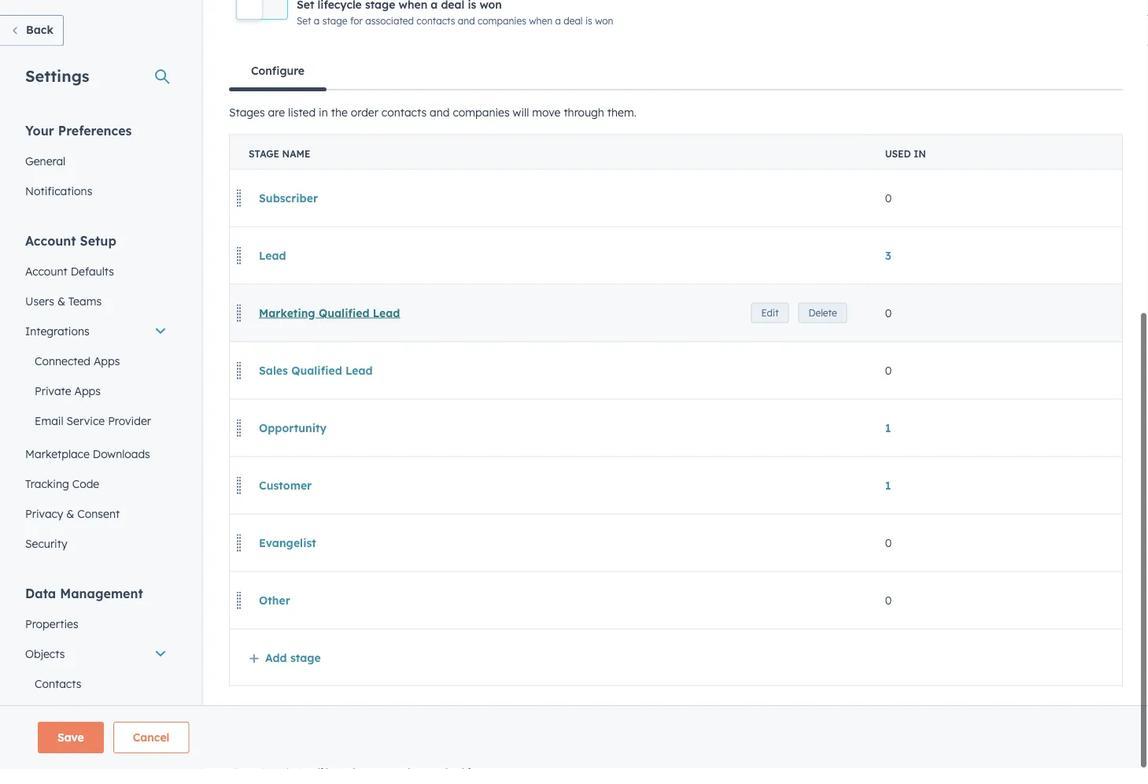 Task type: locate. For each thing, give the bounding box(es) containing it.
and left when at the top of page
[[458, 16, 475, 28]]

add
[[265, 652, 287, 666]]

0 horizontal spatial stage
[[291, 652, 321, 666]]

1 1 from the top
[[886, 422, 892, 436]]

used
[[886, 149, 912, 161]]

3 button
[[886, 250, 892, 264]]

stages are listed in the order contacts and companies will move through them.
[[229, 106, 637, 120]]

notifications
[[25, 185, 92, 198]]

a
[[314, 16, 320, 28], [556, 16, 561, 28]]

properties
[[25, 618, 78, 632]]

service
[[67, 415, 105, 428]]

1 vertical spatial &
[[66, 508, 74, 521]]

apps down integrations 'button'
[[94, 355, 120, 369]]

subscriber
[[259, 192, 318, 206]]

in right used
[[914, 149, 927, 161]]

tab panel
[[229, 91, 1124, 700]]

contacts link
[[16, 670, 176, 700]]

lead
[[259, 250, 286, 263], [373, 307, 400, 321], [346, 365, 373, 378]]

0 vertical spatial apps
[[94, 355, 120, 369]]

marketing
[[259, 307, 316, 321]]

stage inside tab panel
[[291, 652, 321, 666]]

& inside 'link'
[[57, 295, 65, 309]]

1 vertical spatial companies
[[453, 106, 510, 120]]

1 horizontal spatial a
[[556, 16, 561, 28]]

a left deal
[[556, 16, 561, 28]]

companies left when at the top of page
[[478, 16, 527, 28]]

edit
[[762, 308, 779, 320]]

set
[[297, 16, 311, 28]]

& for privacy
[[66, 508, 74, 521]]

companies left will
[[453, 106, 510, 120]]

sales qualified lead button
[[249, 356, 383, 387]]

& for users
[[57, 295, 65, 309]]

5 0 from the top
[[886, 595, 892, 609]]

1 account from the top
[[25, 233, 76, 249]]

associated
[[366, 16, 414, 28]]

downloads
[[93, 448, 150, 461]]

contacts right the associated on the top of page
[[417, 16, 455, 28]]

1 vertical spatial 1 button
[[886, 480, 892, 494]]

0 vertical spatial 1
[[886, 422, 892, 436]]

account
[[25, 233, 76, 249], [25, 265, 68, 279]]

3 0 from the top
[[886, 365, 892, 379]]

deal
[[564, 16, 583, 28]]

stage
[[323, 16, 348, 28], [291, 652, 321, 666]]

stage left for
[[323, 16, 348, 28]]

marketplace downloads link
[[16, 440, 176, 470]]

0 vertical spatial &
[[57, 295, 65, 309]]

contacts right order
[[382, 106, 427, 120]]

0 horizontal spatial in
[[319, 106, 328, 120]]

1 button
[[886, 422, 892, 436], [886, 480, 892, 494]]

stage right add
[[291, 652, 321, 666]]

& right 'users'
[[57, 295, 65, 309]]

marketing qualified lead button
[[249, 298, 411, 330]]

connected
[[35, 355, 91, 369]]

connected apps
[[35, 355, 120, 369]]

and right order
[[430, 106, 450, 120]]

3
[[886, 250, 892, 264]]

1 horizontal spatial in
[[914, 149, 927, 161]]

1 vertical spatial stage
[[291, 652, 321, 666]]

2 1 from the top
[[886, 480, 892, 494]]

customer
[[259, 480, 312, 493]]

evangelist button
[[249, 528, 327, 560]]

used in
[[886, 149, 927, 161]]

data
[[25, 586, 56, 602]]

data management element
[[16, 585, 176, 769]]

2 account from the top
[[25, 265, 68, 279]]

qualified inside sales qualified lead button
[[292, 365, 342, 378]]

cancel button
[[113, 722, 189, 754]]

qualified right marketing
[[319, 307, 370, 321]]

qualified inside marketing qualified lead button
[[319, 307, 370, 321]]

1 vertical spatial account
[[25, 265, 68, 279]]

privacy & consent
[[25, 508, 120, 521]]

0 horizontal spatial and
[[430, 106, 450, 120]]

account defaults link
[[16, 257, 176, 287]]

4 0 from the top
[[886, 537, 892, 551]]

page section element
[[0, 722, 1149, 754]]

companies inside tab panel
[[453, 106, 510, 120]]

security link
[[16, 530, 176, 560]]

1 1 button from the top
[[886, 422, 892, 436]]

account up account defaults
[[25, 233, 76, 249]]

general
[[25, 155, 66, 169]]

companies
[[478, 16, 527, 28], [453, 106, 510, 120]]

in left the
[[319, 106, 328, 120]]

1 horizontal spatial stage
[[323, 16, 348, 28]]

apps for connected apps
[[94, 355, 120, 369]]

save
[[57, 731, 84, 745]]

won
[[595, 16, 614, 28]]

privacy
[[25, 508, 63, 521]]

back
[[26, 24, 53, 37]]

1 for opportunity
[[886, 422, 892, 436]]

move
[[533, 106, 561, 120]]

0 for sales qualified lead
[[886, 365, 892, 379]]

defaults
[[71, 265, 114, 279]]

&
[[57, 295, 65, 309], [66, 508, 74, 521]]

lead inside "lead" button
[[259, 250, 286, 263]]

settings
[[25, 67, 89, 86]]

lead inside sales qualified lead button
[[346, 365, 373, 378]]

cancel
[[133, 731, 170, 745]]

& right privacy
[[66, 508, 74, 521]]

1 0 from the top
[[886, 192, 892, 206]]

stage name
[[249, 149, 311, 161]]

1 a from the left
[[314, 16, 320, 28]]

1 vertical spatial lead
[[373, 307, 400, 321]]

properties link
[[16, 610, 176, 640]]

lead inside marketing qualified lead button
[[373, 307, 400, 321]]

lead for sales qualified lead
[[346, 365, 373, 378]]

private apps link
[[16, 377, 176, 407]]

them.
[[608, 106, 637, 120]]

qualified
[[319, 307, 370, 321], [292, 365, 342, 378]]

apps up service
[[74, 385, 101, 398]]

0 vertical spatial lead
[[259, 250, 286, 263]]

in
[[319, 106, 328, 120], [914, 149, 927, 161]]

1 horizontal spatial and
[[458, 16, 475, 28]]

a right set
[[314, 16, 320, 28]]

add stage
[[265, 652, 321, 666]]

order
[[351, 106, 379, 120]]

1 vertical spatial qualified
[[292, 365, 342, 378]]

back link
[[0, 16, 64, 47]]

1 vertical spatial contacts
[[382, 106, 427, 120]]

1
[[886, 422, 892, 436], [886, 480, 892, 494]]

0 vertical spatial stage
[[323, 16, 348, 28]]

1 vertical spatial apps
[[74, 385, 101, 398]]

tab panel containing stages are listed in the order contacts and companies will move through them.
[[229, 91, 1124, 700]]

1 vertical spatial 1
[[886, 480, 892, 494]]

0 vertical spatial contacts
[[417, 16, 455, 28]]

1 vertical spatial in
[[914, 149, 927, 161]]

marketplace downloads
[[25, 448, 150, 461]]

0 vertical spatial qualified
[[319, 307, 370, 321]]

0 vertical spatial 1 button
[[886, 422, 892, 436]]

0 vertical spatial and
[[458, 16, 475, 28]]

0 vertical spatial companies
[[478, 16, 527, 28]]

evangelist
[[259, 537, 316, 551]]

connected apps link
[[16, 347, 176, 377]]

0 horizontal spatial a
[[314, 16, 320, 28]]

0 horizontal spatial &
[[57, 295, 65, 309]]

private
[[35, 385, 71, 398]]

stage
[[249, 149, 280, 161]]

0 vertical spatial account
[[25, 233, 76, 249]]

1 button for opportunity
[[886, 422, 892, 436]]

qualified right sales
[[292, 365, 342, 378]]

2 1 button from the top
[[886, 480, 892, 494]]

1 horizontal spatial &
[[66, 508, 74, 521]]

2 vertical spatial lead
[[346, 365, 373, 378]]

your preferences
[[25, 123, 132, 139]]

account up 'users'
[[25, 265, 68, 279]]



Task type: describe. For each thing, give the bounding box(es) containing it.
other
[[259, 595, 290, 608]]

preferences
[[58, 123, 132, 139]]

1 button for customer
[[886, 480, 892, 494]]

users & teams link
[[16, 287, 176, 317]]

listed
[[288, 106, 316, 120]]

private apps
[[35, 385, 101, 398]]

integrations button
[[16, 317, 176, 347]]

customer button
[[249, 471, 322, 502]]

email
[[35, 415, 63, 428]]

subscriber button
[[249, 183, 328, 215]]

provider
[[108, 415, 151, 428]]

lead for marketing qualified lead
[[373, 307, 400, 321]]

qualified for sales
[[292, 365, 342, 378]]

tracking
[[25, 478, 69, 491]]

teams
[[68, 295, 102, 309]]

sales
[[259, 365, 288, 378]]

account for account defaults
[[25, 265, 68, 279]]

notifications link
[[16, 177, 176, 207]]

contacts
[[35, 678, 81, 691]]

users & teams
[[25, 295, 102, 309]]

2 0 from the top
[[886, 307, 892, 321]]

your
[[25, 123, 54, 139]]

opportunity button
[[249, 413, 337, 445]]

delete button
[[799, 304, 848, 324]]

account defaults
[[25, 265, 114, 279]]

other button
[[249, 586, 301, 617]]

delete
[[809, 308, 838, 320]]

opportunity
[[259, 422, 327, 436]]

sales qualified lead
[[259, 365, 373, 378]]

configure
[[251, 65, 305, 78]]

account setup
[[25, 233, 116, 249]]

edit button
[[752, 304, 790, 324]]

consent
[[77, 508, 120, 521]]

for
[[350, 16, 363, 28]]

1 vertical spatial and
[[430, 106, 450, 120]]

tracking code
[[25, 478, 99, 491]]

0 vertical spatial in
[[319, 106, 328, 120]]

lead button
[[249, 241, 297, 272]]

qualified for marketing
[[319, 307, 370, 321]]

your preferences element
[[16, 122, 176, 207]]

the
[[331, 106, 348, 120]]

set a stage for associated contacts and companies when a deal is won
[[297, 16, 614, 28]]

objects
[[25, 648, 65, 661]]

data management
[[25, 586, 143, 602]]

privacy & consent link
[[16, 500, 176, 530]]

marketplace
[[25, 448, 90, 461]]

email service provider link
[[16, 407, 176, 437]]

1 for customer
[[886, 480, 892, 494]]

name
[[282, 149, 311, 161]]

stages
[[229, 106, 265, 120]]

will
[[513, 106, 529, 120]]

code
[[72, 478, 99, 491]]

tracking code link
[[16, 470, 176, 500]]

users
[[25, 295, 54, 309]]

through
[[564, 106, 605, 120]]

setup
[[80, 233, 116, 249]]

account for account setup
[[25, 233, 76, 249]]

objects button
[[16, 640, 176, 670]]

0 for other
[[886, 595, 892, 609]]

0 for subscriber
[[886, 192, 892, 206]]

2 a from the left
[[556, 16, 561, 28]]

apps for private apps
[[74, 385, 101, 398]]

are
[[268, 106, 285, 120]]

0 for evangelist
[[886, 537, 892, 551]]

general link
[[16, 147, 176, 177]]

is
[[586, 16, 593, 28]]

add stage button
[[249, 652, 321, 666]]

when
[[529, 16, 553, 28]]

account setup element
[[16, 233, 176, 560]]

marketing qualified lead
[[259, 307, 400, 321]]

configure link
[[229, 53, 327, 93]]

security
[[25, 537, 67, 551]]

email service provider
[[35, 415, 151, 428]]



Task type: vqa. For each thing, say whether or not it's contained in the screenshot.
the Back
yes



